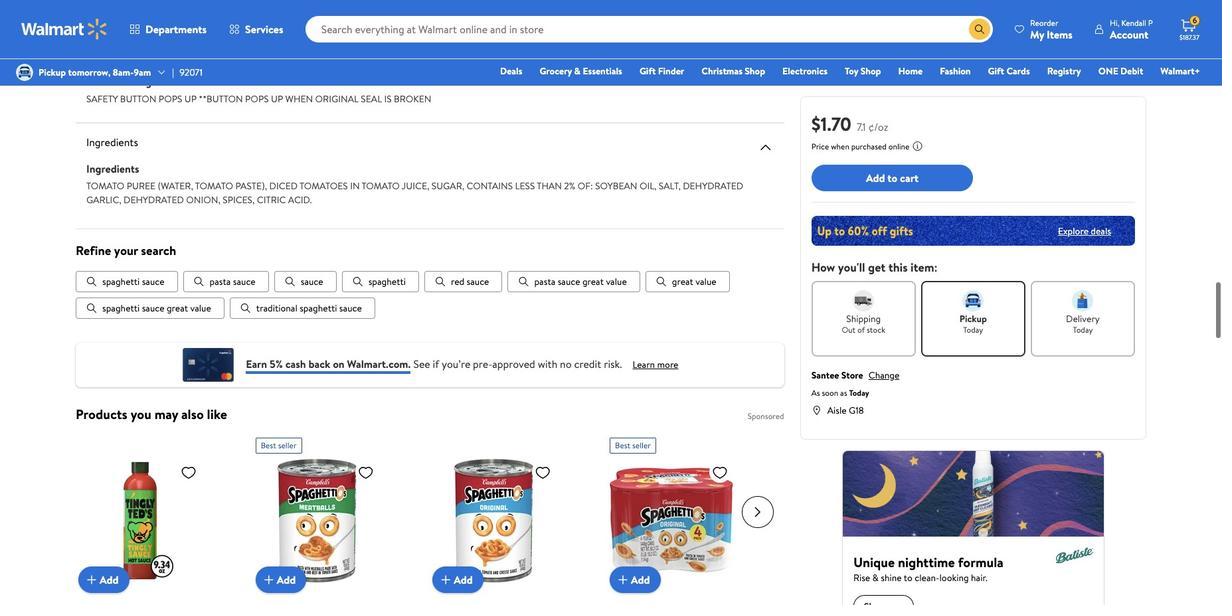 Task type: vqa. For each thing, say whether or not it's contained in the screenshot.
first Shirts from the top
no



Task type: describe. For each thing, give the bounding box(es) containing it.
as
[[812, 387, 820, 399]]

cooking.
[[548, 50, 581, 63]]

1 horizontal spatial over
[[625, 50, 643, 63]]

2 up from the left
[[271, 88, 283, 101]]

spaghetti inside list item
[[300, 297, 337, 311]]

1 horizontal spatial dehydrated
[[683, 175, 744, 188]]

gift cards
[[988, 64, 1030, 78]]

earn 5% cash back on walmart.com. see if you're pre-approved with no credit risk.
[[246, 352, 622, 367]]

deals link
[[494, 64, 529, 78]]

one debit link
[[1093, 64, 1150, 78]]

capital one  earn 5% cash back on walmart.com. see if you're pre-approved with no credit risk. learn more element
[[633, 353, 679, 367]]

2 from from the left
[[710, 36, 732, 49]]

is
[[384, 88, 392, 101]]

microwave-
[[165, 50, 212, 63]]

gift cards link
[[982, 64, 1036, 78]]

spaghetti button
[[342, 267, 419, 288]]

| 92071
[[172, 66, 203, 79]]

intent image for pickup image
[[963, 290, 984, 312]]

0 vertical spatial **1.
[[290, 36, 303, 49]]

registry
[[1048, 64, 1082, 78]]

explore deals
[[1058, 224, 1112, 238]]

gift for gift cards
[[988, 64, 1005, 78]]

button
[[120, 88, 156, 101]]

pasta sauce great value list item
[[508, 267, 640, 288]]

or
[[403, 50, 412, 63]]

how
[[812, 259, 836, 276]]

traditional spaghetti sauce list item
[[230, 293, 375, 315]]

1 product group from the left
[[256, 428, 414, 605]]

intent image for delivery image
[[1073, 290, 1094, 312]]

intent image for shipping image
[[853, 290, 875, 312]]

santee
[[812, 369, 840, 382]]

spaghetti for spaghetti sauce great value
[[102, 297, 140, 311]]

add to favorites list, spaghettios original canned pasta, 15.8 oz can image
[[535, 460, 551, 477]]

0 horizontal spatial over
[[459, 36, 477, 49]]

christmas
[[702, 64, 743, 78]]

red sauce button
[[425, 267, 503, 288]]

finder
[[658, 64, 685, 78]]

how you'll get this item:
[[812, 259, 938, 276]]

also
[[181, 401, 204, 419]]

diced
[[269, 175, 298, 188]]

deals
[[500, 64, 523, 78]]

9am
[[134, 66, 151, 79]]

seller for spaghettios canned pasta with meatballs, 15.6 oz can image
[[278, 436, 297, 447]]

add inside button
[[866, 171, 885, 185]]

bowl.
[[230, 50, 251, 63]]

simmer
[[427, 36, 457, 49]]

value for pasta sauce great value
[[606, 271, 627, 284]]

traditional spaghetti sauce
[[256, 297, 362, 311]]

1 pops from the left
[[159, 88, 182, 101]]

best for 1st product group from the left
[[261, 436, 276, 447]]

spaghettios canned pasta with meatballs, 15.6 oz can image
[[256, 455, 379, 578]]

sauce inside button
[[558, 271, 580, 284]]

ingredients for ingredients
[[86, 130, 138, 145]]

pickup today
[[960, 312, 987, 336]]

refine
[[76, 237, 111, 254]]

change
[[869, 369, 900, 382]]

search icon image
[[975, 24, 985, 35]]

directions image
[[758, 0, 774, 12]]

with
[[538, 352, 558, 367]]

pickup for tomorrow,
[[39, 66, 66, 79]]

for
[[348, 50, 360, 63]]

learn more
[[633, 353, 679, 367]]

pasta.
[[748, 50, 771, 63]]

salt,
[[659, 175, 681, 188]]

list containing spaghetti sauce
[[76, 267, 785, 315]]

aisle g18
[[828, 404, 864, 417]]

search
[[141, 237, 176, 254]]

best seller for 1st product group from the right
[[615, 436, 651, 447]]

1 horizontal spatial **2.
[[410, 36, 424, 49]]

add button for spaghettios original canned pasta, 15.8 oz can image
[[433, 562, 484, 589]]

8am-
[[113, 66, 134, 79]]

**stovetop
[[191, 36, 235, 49]]

stovetop
[[86, 36, 123, 49]]

more
[[657, 353, 679, 367]]

pasta for pasta sauce great value
[[535, 271, 556, 284]]

value inside great value button
[[696, 271, 717, 284]]

add button for tingly ted's tingly sauce hot sauce, 9.34 oz bottle "image"
[[78, 562, 129, 589]]

shipping
[[847, 312, 881, 326]]

safe
[[212, 50, 228, 63]]

you
[[131, 401, 151, 419]]

hi, kendall p account
[[1110, 17, 1154, 42]]

grocery & essentials link
[[534, 64, 629, 78]]

add to cart
[[866, 171, 919, 185]]

today for delivery
[[1073, 324, 1093, 336]]

acid.
[[288, 189, 312, 202]]

tingly ted's tingly sauce hot sauce, 9.34 oz bottle image
[[78, 455, 202, 578]]

1 vertical spatial **1.
[[86, 50, 99, 63]]

instructions:
[[238, 36, 288, 49]]

today inside santee store change as soon as today
[[850, 387, 870, 399]]

aisle
[[828, 404, 847, 417]]

1 vertical spatial instructions
[[154, 70, 209, 84]]

original
[[315, 88, 359, 101]]

add for spaghettios canned pasta with meatballs, 15.6 oz can image
[[277, 568, 296, 583]]

seller for spaghettios original canned pasta, 15.8 oz can (pack of 4) image
[[633, 436, 651, 447]]

christmas shop link
[[696, 64, 772, 78]]

5%
[[270, 352, 283, 367]]

on inside instructions stovetop - from ambient **stovetop instructions: **1. pour sauce into saucepan. **2. simmer over low heat, stirring occasionally until heated. **microwave - from ambient **1. pour sauce into microwave-safe bowl. **2. microwave on high for 6 minutes or until heated, stirring once during cooking. **3. serve over your favorite great value pasta. safe handling instructions safety button pops up **button pops up when original seal is broken
[[316, 50, 326, 63]]

spaghetti list item
[[342, 267, 419, 288]]

cash
[[285, 352, 306, 367]]

add to cart image for tingly ted's tingly sauce hot sauce, 9.34 oz bottle "image"
[[84, 568, 100, 584]]

like
[[207, 401, 227, 419]]

0 vertical spatial stirring
[[518, 36, 547, 49]]

0 vertical spatial into
[[351, 36, 366, 49]]

92071
[[179, 66, 203, 79]]

great value
[[672, 271, 717, 284]]

heated.
[[620, 36, 649, 49]]

tomorrow,
[[68, 66, 111, 79]]

1 vertical spatial your
[[114, 237, 138, 254]]

3 tomato from the left
[[362, 175, 400, 188]]

heat,
[[496, 36, 516, 49]]

this
[[889, 259, 908, 276]]

spaghetti sauce great value list item
[[76, 293, 224, 315]]

pickup tomorrow, 8am-9am
[[39, 66, 151, 79]]

1 - from the left
[[125, 36, 129, 49]]

2 pops from the left
[[245, 88, 269, 101]]

6 inside instructions stovetop - from ambient **stovetop instructions: **1. pour sauce into saucepan. **2. simmer over low heat, stirring occasionally until heated. **microwave - from ambient **1. pour sauce into microwave-safe bowl. **2. microwave on high for 6 minutes or until heated, stirring once during cooking. **3. serve over your favorite great value pasta. safe handling instructions safety button pops up **button pops up when original seal is broken
[[362, 50, 367, 63]]

great inside great value button
[[672, 271, 694, 284]]

best for 1st product group from the right
[[615, 436, 631, 447]]

deals
[[1091, 224, 1112, 238]]

broken
[[394, 88, 432, 101]]

2 tomato from the left
[[195, 175, 233, 188]]

toy
[[845, 64, 859, 78]]

you'll
[[838, 259, 866, 276]]

spaghetti sauce great value
[[102, 297, 211, 311]]

reorder my items
[[1031, 17, 1073, 42]]

onion,
[[186, 189, 220, 202]]

2 - from the left
[[705, 36, 708, 49]]

price
[[812, 141, 829, 152]]

services
[[245, 22, 283, 37]]



Task type: locate. For each thing, give the bounding box(es) containing it.
6 inside 6 $187.37
[[1193, 15, 1198, 26]]

0 vertical spatial until
[[600, 36, 617, 49]]

1 horizontal spatial gift
[[988, 64, 1005, 78]]

3 add button from the left
[[433, 562, 484, 589]]

up to sixty percent off deals. shop now. image
[[812, 216, 1136, 246]]

1 horizontal spatial pasta
[[535, 271, 556, 284]]

add button for spaghettios original canned pasta, 15.8 oz can (pack of 4) image
[[610, 562, 661, 589]]

ingredients image
[[758, 135, 774, 151]]

today right as
[[850, 387, 870, 399]]

2%
[[564, 175, 576, 188]]

no
[[560, 352, 572, 367]]

2 best seller from the left
[[615, 436, 651, 447]]

great
[[699, 50, 722, 63]]

of:
[[578, 175, 593, 188]]

1 tomato from the left
[[86, 175, 124, 188]]

value inside pasta sauce great value button
[[606, 271, 627, 284]]

0 horizontal spatial pasta
[[210, 271, 231, 284]]

1 horizontal spatial today
[[964, 324, 984, 336]]

0 vertical spatial ingredients
[[86, 130, 138, 145]]

1 vertical spatial stirring
[[466, 50, 495, 63]]

1 horizontal spatial until
[[600, 36, 617, 49]]

add to favorites list, spaghettios canned pasta with meatballs, 15.6 oz can image
[[358, 460, 374, 477]]

1 horizontal spatial -
[[705, 36, 708, 49]]

**button
[[199, 88, 243, 101]]

gift left cards
[[988, 64, 1005, 78]]

1 ambient from the left
[[154, 36, 189, 49]]

2 add to cart image from the left
[[438, 568, 454, 584]]

red sauce list item
[[425, 267, 503, 288]]

dehydrated down puree
[[124, 189, 184, 202]]

pasta
[[210, 271, 231, 284], [535, 271, 556, 284]]

0 vertical spatial over
[[459, 36, 477, 49]]

1 up from the left
[[185, 88, 197, 101]]

6 up $187.37
[[1193, 15, 1198, 26]]

seal
[[361, 88, 382, 101]]

pickup down intent image for pickup
[[960, 312, 987, 326]]

1 vertical spatial **2.
[[253, 50, 268, 63]]

debit
[[1121, 64, 1144, 78]]

today down the "intent image for delivery" on the right of the page
[[1073, 324, 1093, 336]]

1 horizontal spatial ambient
[[734, 36, 768, 49]]

to
[[888, 171, 898, 185]]

walmart+ link
[[1155, 64, 1207, 78]]

from up "great"
[[710, 36, 732, 49]]

0 horizontal spatial **2.
[[253, 50, 268, 63]]

from
[[131, 36, 152, 49], [710, 36, 732, 49]]

1 horizontal spatial 6
[[1193, 15, 1198, 26]]

0 horizontal spatial gift
[[640, 64, 656, 78]]

2 pasta from the left
[[535, 271, 556, 284]]

- up "great"
[[705, 36, 708, 49]]

(water,
[[158, 175, 193, 188]]

0 horizontal spatial pickup
[[39, 66, 66, 79]]

ingredients down safety
[[86, 130, 138, 145]]

safety
[[86, 88, 118, 101]]

1 vertical spatial until
[[414, 50, 432, 63]]

1 pasta from the left
[[210, 271, 231, 284]]

0 horizontal spatial product group
[[256, 428, 414, 605]]

capitalone image
[[182, 344, 235, 378]]

0 horizontal spatial 6
[[362, 50, 367, 63]]

0 vertical spatial pour
[[305, 36, 324, 49]]

0 horizontal spatial best
[[261, 436, 276, 447]]

traditional
[[256, 297, 298, 311]]

credit
[[574, 352, 602, 367]]

may
[[155, 401, 178, 419]]

explore deals link
[[1053, 219, 1117, 243]]

list
[[76, 267, 785, 315]]

0 horizontal spatial value
[[190, 297, 211, 311]]

pasta for pasta sauce
[[210, 271, 231, 284]]

oil,
[[640, 175, 657, 188]]

shop for toy shop
[[861, 64, 881, 78]]

until up the serve at the top
[[600, 36, 617, 49]]

pasta sauce
[[210, 271, 256, 284]]

0 horizontal spatial **1.
[[86, 50, 99, 63]]

great for spaghetti sauce great value
[[167, 297, 188, 311]]

one debit
[[1099, 64, 1144, 78]]

1 vertical spatial over
[[625, 50, 643, 63]]

great inside spaghetti sauce great value button
[[167, 297, 188, 311]]

pasta inside button
[[535, 271, 556, 284]]

2 product group from the left
[[610, 428, 769, 605]]

gift left finder
[[640, 64, 656, 78]]

product group
[[256, 428, 414, 605], [610, 428, 769, 605]]

ingredients for ingredients tomato puree (water, tomato paste), diced tomatoes in tomato juice, sugar, contains less than 2% of: soybean oil, salt, dehydrated garlic, dehydrated onion, spices, citric acid.
[[86, 157, 139, 171]]

pickup left "tomorrow," at the top left of page
[[39, 66, 66, 79]]

0 horizontal spatial on
[[316, 50, 326, 63]]

add to favorites list, tingly ted's tingly sauce hot sauce, 9.34 oz bottle image
[[181, 460, 197, 477]]

toy shop link
[[839, 64, 887, 78]]

dehydrated right salt, at the top right of page
[[683, 175, 744, 188]]

1 horizontal spatial **1.
[[290, 36, 303, 49]]

0 horizontal spatial shop
[[745, 64, 766, 78]]

0 horizontal spatial pour
[[101, 50, 120, 63]]

spaghetti for spaghetti
[[369, 271, 406, 284]]

Walmart Site-Wide search field
[[305, 16, 993, 43]]

spaghetti for spaghetti sauce
[[102, 271, 140, 284]]

0 horizontal spatial best seller
[[261, 436, 297, 447]]

1 vertical spatial 6
[[362, 50, 367, 63]]

tomato up garlic,
[[86, 175, 124, 188]]

great value button
[[646, 267, 730, 288]]

1 horizontal spatial pops
[[245, 88, 269, 101]]

my
[[1031, 27, 1045, 42]]

best seller
[[261, 436, 297, 447], [615, 436, 651, 447]]

add to favorites list, spaghettios original canned pasta, 15.8 oz can (pack of 4) image
[[712, 460, 728, 477]]

today for pickup
[[964, 324, 984, 336]]

1 vertical spatial pour
[[101, 50, 120, 63]]

0 horizontal spatial great
[[167, 297, 188, 311]]

add to cart image for spaghettios original canned pasta, 15.8 oz can (pack of 4) image
[[615, 568, 631, 584]]

0 vertical spatial on
[[316, 50, 326, 63]]

kendall
[[1122, 17, 1147, 28]]

your up gift finder link
[[645, 50, 663, 63]]

2 gift from the left
[[988, 64, 1005, 78]]

shipping out of stock
[[842, 312, 886, 336]]

from up 9am
[[131, 36, 152, 49]]

|
[[172, 66, 174, 79]]

stirring down the low
[[466, 50, 495, 63]]

your inside instructions stovetop - from ambient **stovetop instructions: **1. pour sauce into saucepan. **2. simmer over low heat, stirring occasionally until heated. **microwave - from ambient **1. pour sauce into microwave-safe bowl. **2. microwave on high for 6 minutes or until heated, stirring once during cooking. **3. serve over your favorite great value pasta. safe handling instructions safety button pops up **button pops up when original seal is broken
[[645, 50, 663, 63]]

electronics
[[783, 64, 828, 78]]

pasta sauce great value button
[[508, 267, 640, 288]]

gift for gift finder
[[640, 64, 656, 78]]

into up for
[[351, 36, 366, 49]]

until right or
[[414, 50, 432, 63]]

today down intent image for pickup
[[964, 324, 984, 336]]

electronics link
[[777, 64, 834, 78]]

hi,
[[1110, 17, 1120, 28]]

1 vertical spatial pickup
[[960, 312, 987, 326]]

sauce
[[326, 36, 348, 49], [122, 50, 145, 63], [142, 271, 165, 284], [233, 271, 256, 284], [301, 271, 323, 284], [467, 271, 489, 284], [558, 271, 580, 284], [142, 297, 165, 311], [339, 297, 362, 311]]

1 horizontal spatial stirring
[[518, 36, 547, 49]]

traditional spaghetti sauce button
[[230, 293, 375, 315]]

**2. up or
[[410, 36, 424, 49]]

toy shop
[[845, 64, 881, 78]]

1 horizontal spatial on
[[333, 352, 345, 367]]

- right stovetop
[[125, 36, 129, 49]]

**1. up microwave
[[290, 36, 303, 49]]

best
[[261, 436, 276, 447], [615, 436, 631, 447]]

pasta inside button
[[210, 271, 231, 284]]

instructions up stovetop
[[86, 18, 142, 33]]

add for tingly ted's tingly sauce hot sauce, 9.34 oz bottle "image"
[[100, 568, 119, 583]]

paste),
[[235, 175, 267, 188]]

departments button
[[118, 13, 218, 45]]

**1. up "pickup tomorrow, 8am-9am"
[[86, 50, 99, 63]]

in
[[350, 175, 360, 188]]

pour up microwave
[[305, 36, 324, 49]]

add to cart image
[[84, 568, 100, 584], [438, 568, 454, 584], [615, 568, 631, 584]]

great for pasta sauce great value
[[583, 271, 604, 284]]

add for spaghettios original canned pasta, 15.8 oz can (pack of 4) image
[[631, 568, 650, 583]]

online
[[889, 141, 910, 152]]

on left high
[[316, 50, 326, 63]]

0 horizontal spatial up
[[185, 88, 197, 101]]

1 horizontal spatial tomato
[[195, 175, 233, 188]]

1 seller from the left
[[278, 436, 297, 447]]

1 horizontal spatial product group
[[610, 428, 769, 605]]

pickup
[[39, 66, 66, 79], [960, 312, 987, 326]]

0 horizontal spatial instructions
[[86, 18, 142, 33]]

1 add to cart image from the left
[[84, 568, 100, 584]]

$1.70
[[812, 111, 852, 137]]

6
[[1193, 15, 1198, 26], [362, 50, 367, 63]]

0 vertical spatial 6
[[1193, 15, 1198, 26]]

price when purchased online
[[812, 141, 910, 152]]

spaghettios original canned pasta, 15.8 oz can image
[[433, 455, 556, 578]]

stirring up the during
[[518, 36, 547, 49]]

microwave
[[270, 50, 314, 63]]

add
[[866, 171, 885, 185], [100, 568, 119, 583], [277, 568, 296, 583], [454, 568, 473, 583], [631, 568, 650, 583]]

fashion link
[[934, 64, 977, 78]]

1 horizontal spatial seller
[[633, 436, 651, 447]]

ingredients up garlic,
[[86, 157, 139, 171]]

0 vertical spatial **2.
[[410, 36, 424, 49]]

home link
[[893, 64, 929, 78]]

walmart image
[[21, 19, 108, 40]]

0 horizontal spatial pops
[[159, 88, 182, 101]]

shop right toy
[[861, 64, 881, 78]]

2 shop from the left
[[861, 64, 881, 78]]

walmart.com.
[[347, 352, 411, 367]]

0 vertical spatial your
[[645, 50, 663, 63]]

high
[[328, 50, 346, 63]]

tomato up onion,
[[195, 175, 233, 188]]

2 horizontal spatial today
[[1073, 324, 1093, 336]]

3 add to cart image from the left
[[615, 568, 631, 584]]

over left the low
[[459, 36, 477, 49]]

4 add button from the left
[[610, 562, 661, 589]]

saucepan.
[[369, 36, 408, 49]]

over down heated.
[[625, 50, 643, 63]]

tomato right in
[[362, 175, 400, 188]]

shop
[[745, 64, 766, 78], [861, 64, 881, 78]]

today inside pickup today
[[964, 324, 984, 336]]

heated,
[[434, 50, 464, 63]]

safe
[[86, 70, 107, 84]]

**2.
[[410, 36, 424, 49], [253, 50, 268, 63]]

spaghetti sauce list item
[[76, 267, 178, 288]]

pops right the **button
[[245, 88, 269, 101]]

1 from from the left
[[131, 36, 152, 49]]

2 horizontal spatial tomato
[[362, 175, 400, 188]]

instructions stovetop - from ambient **stovetop instructions: **1. pour sauce into saucepan. **2. simmer over low heat, stirring occasionally until heated. **microwave - from ambient **1. pour sauce into microwave-safe bowl. **2. microwave on high for 6 minutes or until heated, stirring once during cooking. **3. serve over your favorite great value pasta. safe handling instructions safety button pops up **button pops up when original seal is broken
[[86, 18, 771, 101]]

less
[[515, 175, 535, 188]]

grocery & essentials
[[540, 64, 623, 78]]

1 horizontal spatial instructions
[[154, 70, 209, 84]]

1 horizontal spatial pickup
[[960, 312, 987, 326]]

1 vertical spatial ingredients
[[86, 157, 139, 171]]

than
[[537, 175, 562, 188]]

sauce list item
[[274, 267, 337, 288]]

1 horizontal spatial best
[[615, 436, 631, 447]]

$187.37
[[1180, 33, 1200, 42]]

shop down pasta.
[[745, 64, 766, 78]]

on right back
[[333, 352, 345, 367]]

0 vertical spatial instructions
[[86, 18, 142, 33]]

0 horizontal spatial -
[[125, 36, 129, 49]]

get
[[868, 259, 886, 276]]

add to cart image
[[261, 568, 277, 584]]

pickup for today
[[960, 312, 987, 326]]

walmart+
[[1161, 64, 1201, 78]]

2 horizontal spatial value
[[696, 271, 717, 284]]

out
[[842, 324, 856, 336]]

**2. down instructions:
[[253, 50, 268, 63]]

1 horizontal spatial add to cart image
[[438, 568, 454, 584]]

0 horizontal spatial ambient
[[154, 36, 189, 49]]

Search search field
[[305, 16, 993, 43]]

1 shop from the left
[[745, 64, 766, 78]]

1 vertical spatial into
[[147, 50, 163, 63]]

instructions
[[86, 18, 142, 33], [154, 70, 209, 84]]

1 best seller from the left
[[261, 436, 297, 447]]

0 horizontal spatial into
[[147, 50, 163, 63]]

spices,
[[223, 189, 255, 202]]

up down 92071
[[185, 88, 197, 101]]

0 vertical spatial dehydrated
[[683, 175, 744, 188]]

back
[[309, 352, 330, 367]]

ambient up microwave-
[[154, 36, 189, 49]]

shop for christmas shop
[[745, 64, 766, 78]]

1 add button from the left
[[78, 562, 129, 589]]

pour down stovetop
[[101, 50, 120, 63]]

2 best from the left
[[615, 436, 631, 447]]

2 ingredients from the top
[[86, 157, 139, 171]]

1 horizontal spatial best seller
[[615, 436, 651, 447]]

spaghettios original canned pasta, 15.8 oz can (pack of 4) image
[[610, 455, 734, 578]]

add for spaghettios original canned pasta, 15.8 oz can image
[[454, 568, 473, 583]]

0 horizontal spatial dehydrated
[[124, 189, 184, 202]]

1 vertical spatial on
[[333, 352, 345, 367]]

pops down the |
[[159, 88, 182, 101]]

great value list item
[[646, 267, 730, 288]]

when
[[831, 141, 850, 152]]

shop inside "link"
[[745, 64, 766, 78]]

essentials
[[583, 64, 623, 78]]

instructions down microwave-
[[154, 70, 209, 84]]

ingredients inside ingredients tomato puree (water, tomato paste), diced tomatoes in tomato juice, sugar, contains less than 2% of: soybean oil, salt, dehydrated garlic, dehydrated onion, spices, citric acid.
[[86, 157, 139, 171]]

0 horizontal spatial until
[[414, 50, 432, 63]]

1 horizontal spatial into
[[351, 36, 366, 49]]

 image
[[16, 64, 33, 81]]

1 horizontal spatial up
[[271, 88, 283, 101]]

0 horizontal spatial stirring
[[466, 50, 495, 63]]

0 horizontal spatial add to cart image
[[84, 568, 100, 584]]

1 vertical spatial dehydrated
[[124, 189, 184, 202]]

1 horizontal spatial value
[[606, 271, 627, 284]]

one
[[1099, 64, 1119, 78]]

1 gift from the left
[[640, 64, 656, 78]]

see
[[414, 352, 430, 367]]

1 horizontal spatial your
[[645, 50, 663, 63]]

best seller for 1st product group from the left
[[261, 436, 297, 447]]

occasionally
[[549, 36, 597, 49]]

today inside 'delivery today'
[[1073, 324, 1093, 336]]

refine your search
[[76, 237, 176, 254]]

pasta sauce button
[[183, 267, 269, 288]]

0 horizontal spatial from
[[131, 36, 152, 49]]

ingredients
[[86, 130, 138, 145], [86, 157, 139, 171]]

value for spaghetti sauce great value
[[190, 297, 211, 311]]

low
[[480, 36, 493, 49]]

up left when
[[271, 88, 283, 101]]

learn
[[633, 353, 655, 367]]

add to cart image for spaghettios original canned pasta, 15.8 oz can image
[[438, 568, 454, 584]]

red
[[451, 271, 465, 284]]

2 horizontal spatial great
[[672, 271, 694, 284]]

ingredients tomato puree (water, tomato paste), diced tomatoes in tomato juice, sugar, contains less than 2% of: soybean oil, salt, dehydrated garlic, dehydrated onion, spices, citric acid.
[[86, 157, 744, 202]]

into up 9am
[[147, 50, 163, 63]]

ambient up pasta.
[[734, 36, 768, 49]]

2 horizontal spatial add to cart image
[[615, 568, 631, 584]]

value inside spaghetti sauce great value button
[[190, 297, 211, 311]]

legal information image
[[913, 141, 923, 151]]

during
[[520, 50, 545, 63]]

great inside pasta sauce great value button
[[583, 271, 604, 284]]

0 vertical spatial pickup
[[39, 66, 66, 79]]

2 ambient from the left
[[734, 36, 768, 49]]

item:
[[911, 259, 938, 276]]

citric
[[257, 189, 286, 202]]

pasta sauce list item
[[183, 267, 269, 288]]

next slide for products you may also like list image
[[742, 492, 774, 524]]

add button for spaghettios canned pasta with meatballs, 15.6 oz can image
[[256, 562, 306, 589]]

1 horizontal spatial pour
[[305, 36, 324, 49]]

0 horizontal spatial today
[[850, 387, 870, 399]]

1 horizontal spatial great
[[583, 271, 604, 284]]

2 add button from the left
[[256, 562, 306, 589]]

2 seller from the left
[[633, 436, 651, 447]]

0 horizontal spatial seller
[[278, 436, 297, 447]]

tomatoes
[[300, 175, 348, 188]]

6 $187.37
[[1180, 15, 1200, 42]]

0 horizontal spatial tomato
[[86, 175, 124, 188]]

1 horizontal spatial shop
[[861, 64, 881, 78]]

once
[[498, 50, 517, 63]]

1 best from the left
[[261, 436, 276, 447]]

sauce inside list item
[[339, 297, 362, 311]]

your up spaghetti sauce button
[[114, 237, 138, 254]]

1 horizontal spatial from
[[710, 36, 732, 49]]

spaghetti
[[102, 271, 140, 284], [369, 271, 406, 284], [102, 297, 140, 311], [300, 297, 337, 311]]

6 right for
[[362, 50, 367, 63]]

0 horizontal spatial your
[[114, 237, 138, 254]]

1 ingredients from the top
[[86, 130, 138, 145]]

reorder
[[1031, 17, 1059, 28]]



